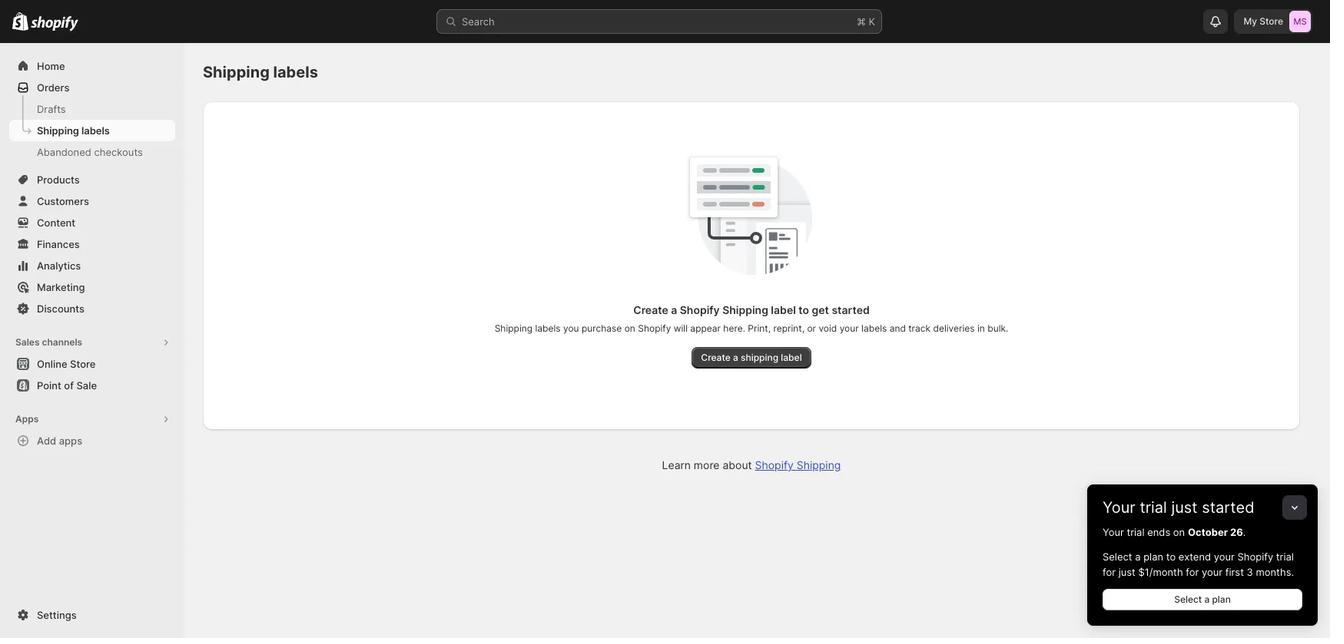 Task type: describe. For each thing, give the bounding box(es) containing it.
shopify left will
[[638, 323, 671, 334]]

$1/month
[[1138, 566, 1183, 579]]

extend
[[1179, 551, 1211, 563]]

october
[[1188, 526, 1228, 539]]

abandoned
[[37, 146, 91, 158]]

months.
[[1256, 566, 1294, 579]]

online
[[37, 358, 67, 370]]

1 vertical spatial your
[[1214, 551, 1235, 563]]

home link
[[9, 55, 175, 77]]

select a plan to extend your shopify trial for just $1/month for your first 3 months.
[[1103, 551, 1294, 579]]

started inside create a shopify shipping label to get started shipping labels you purchase on shopify will appear here. print, reprint, or void your labels and track deliveries in bulk.
[[832, 304, 870, 317]]

add apps
[[37, 435, 82, 447]]

your inside create a shopify shipping label to get started shipping labels you purchase on shopify will appear here. print, reprint, or void your labels and track deliveries in bulk.
[[840, 323, 859, 334]]

online store
[[37, 358, 96, 370]]

on inside create a shopify shipping label to get started shipping labels you purchase on shopify will appear here. print, reprint, or void your labels and track deliveries in bulk.
[[625, 323, 635, 334]]

and
[[890, 323, 906, 334]]

create for shopify
[[633, 304, 668, 317]]

marketing link
[[9, 277, 175, 298]]

finances link
[[9, 234, 175, 255]]

⌘ k
[[857, 15, 875, 28]]

.
[[1243, 526, 1246, 539]]

shopify shipping link
[[755, 459, 841, 472]]

purchase
[[582, 323, 622, 334]]

drafts
[[37, 103, 66, 115]]

about
[[723, 459, 752, 472]]

get
[[812, 304, 829, 317]]

create a shipping label
[[701, 352, 802, 363]]

apps
[[15, 413, 39, 425]]

shopify up appear
[[680, 304, 720, 317]]

will
[[674, 323, 688, 334]]

3
[[1247, 566, 1253, 579]]

orders link
[[9, 77, 175, 98]]

sales channels button
[[9, 332, 175, 354]]

appear
[[690, 323, 721, 334]]

plan for select a plan
[[1212, 594, 1231, 606]]

sales channels
[[15, 337, 82, 348]]

print,
[[748, 323, 771, 334]]

add apps button
[[9, 430, 175, 452]]

create a shipping label link
[[692, 347, 811, 369]]

apps
[[59, 435, 82, 447]]

select a plan
[[1174, 594, 1231, 606]]

2 for from the left
[[1186, 566, 1199, 579]]

a down select a plan to extend your shopify trial for just $1/month for your first 3 months. at the bottom of the page
[[1205, 594, 1210, 606]]

finances
[[37, 238, 80, 251]]

sales
[[15, 337, 40, 348]]

orders
[[37, 81, 70, 94]]

marketing
[[37, 281, 85, 294]]

channels
[[42, 337, 82, 348]]

trial inside select a plan to extend your shopify trial for just $1/month for your first 3 months.
[[1276, 551, 1294, 563]]

search
[[462, 15, 495, 28]]

online store link
[[9, 354, 175, 375]]

add
[[37, 435, 56, 447]]

to inside select a plan to extend your shopify trial for just $1/month for your first 3 months.
[[1166, 551, 1176, 563]]

1 vertical spatial shipping labels
[[37, 124, 110, 137]]

trial for just
[[1140, 499, 1167, 517]]

deliveries
[[933, 323, 975, 334]]

on inside your trial just started element
[[1173, 526, 1185, 539]]

point
[[37, 380, 61, 392]]

discounts link
[[9, 298, 175, 320]]

bulk.
[[988, 323, 1009, 334]]

you
[[563, 323, 579, 334]]

label inside create a shopify shipping label to get started shipping labels you purchase on shopify will appear here. print, reprint, or void your labels and track deliveries in bulk.
[[771, 304, 796, 317]]

plan for select a plan to extend your shopify trial for just $1/month for your first 3 months.
[[1144, 551, 1164, 563]]

your for your trial just started
[[1103, 499, 1136, 517]]

shopify right the "about"
[[755, 459, 794, 472]]

select a plan link
[[1103, 589, 1303, 611]]

analytics link
[[9, 255, 175, 277]]

abandoned checkouts
[[37, 146, 143, 158]]

customers
[[37, 195, 89, 207]]



Task type: locate. For each thing, give the bounding box(es) containing it.
on right ends
[[1173, 526, 1185, 539]]

a for label
[[733, 352, 738, 363]]

abandoned checkouts link
[[9, 141, 175, 163]]

1 vertical spatial select
[[1174, 594, 1202, 606]]

2 vertical spatial your
[[1202, 566, 1223, 579]]

of
[[64, 380, 74, 392]]

a up will
[[671, 304, 677, 317]]

1 horizontal spatial store
[[1260, 15, 1283, 27]]

to
[[799, 304, 809, 317], [1166, 551, 1176, 563]]

void
[[819, 323, 837, 334]]

trial up months.
[[1276, 551, 1294, 563]]

1 horizontal spatial select
[[1174, 594, 1202, 606]]

your trial just started button
[[1087, 485, 1318, 517]]

my store
[[1244, 15, 1283, 27]]

store right my
[[1260, 15, 1283, 27]]

0 vertical spatial your
[[840, 323, 859, 334]]

trial inside the "your trial just started" dropdown button
[[1140, 499, 1167, 517]]

point of sale link
[[9, 375, 175, 397]]

26
[[1230, 526, 1243, 539]]

online store button
[[0, 354, 184, 375]]

store for my store
[[1260, 15, 1283, 27]]

labels
[[273, 63, 318, 81], [81, 124, 110, 137], [535, 323, 561, 334], [862, 323, 887, 334]]

content link
[[9, 212, 175, 234]]

content
[[37, 217, 75, 229]]

a inside 'link'
[[733, 352, 738, 363]]

your left ends
[[1103, 526, 1124, 539]]

0 horizontal spatial started
[[832, 304, 870, 317]]

1 horizontal spatial shipping labels
[[203, 63, 318, 81]]

store for online store
[[70, 358, 96, 370]]

started inside dropdown button
[[1202, 499, 1255, 517]]

0 vertical spatial create
[[633, 304, 668, 317]]

your left first
[[1202, 566, 1223, 579]]

0 horizontal spatial shipping labels
[[37, 124, 110, 137]]

a up $1/month
[[1135, 551, 1141, 563]]

0 vertical spatial your
[[1103, 499, 1136, 517]]

1 vertical spatial label
[[781, 352, 802, 363]]

shipping
[[741, 352, 779, 363]]

1 for from the left
[[1103, 566, 1116, 579]]

just up your trial ends on october 26 .
[[1172, 499, 1198, 517]]

shopify up '3'
[[1238, 551, 1274, 563]]

plan down first
[[1212, 594, 1231, 606]]

0 horizontal spatial just
[[1119, 566, 1136, 579]]

trial for ends
[[1127, 526, 1145, 539]]

checkouts
[[94, 146, 143, 158]]

1 horizontal spatial just
[[1172, 499, 1198, 517]]

store up sale
[[70, 358, 96, 370]]

2 vertical spatial trial
[[1276, 551, 1294, 563]]

drafts link
[[9, 98, 175, 120]]

shipping labels link
[[9, 120, 175, 141]]

sale
[[76, 380, 97, 392]]

label inside 'link'
[[781, 352, 802, 363]]

for left $1/month
[[1103, 566, 1116, 579]]

just inside select a plan to extend your shopify trial for just $1/month for your first 3 months.
[[1119, 566, 1136, 579]]

1 vertical spatial started
[[1202, 499, 1255, 517]]

products
[[37, 174, 80, 186]]

0 horizontal spatial for
[[1103, 566, 1116, 579]]

learn more about shopify shipping
[[662, 459, 841, 472]]

select for select a plan to extend your shopify trial for just $1/month for your first 3 months.
[[1103, 551, 1132, 563]]

0 horizontal spatial select
[[1103, 551, 1132, 563]]

started up void
[[832, 304, 870, 317]]

select inside select a plan to extend your shopify trial for just $1/month for your first 3 months.
[[1103, 551, 1132, 563]]

apps button
[[9, 409, 175, 430]]

0 vertical spatial just
[[1172, 499, 1198, 517]]

just left $1/month
[[1119, 566, 1136, 579]]

more
[[694, 459, 720, 472]]

1 horizontal spatial on
[[1173, 526, 1185, 539]]

1 vertical spatial to
[[1166, 551, 1176, 563]]

shopify
[[680, 304, 720, 317], [638, 323, 671, 334], [755, 459, 794, 472], [1238, 551, 1274, 563]]

your up your trial ends on october 26 .
[[1103, 499, 1136, 517]]

select for select a plan
[[1174, 594, 1202, 606]]

your trial just started
[[1103, 499, 1255, 517]]

a inside select a plan to extend your shopify trial for just $1/month for your first 3 months.
[[1135, 551, 1141, 563]]

here.
[[723, 323, 745, 334]]

your right void
[[840, 323, 859, 334]]

learn
[[662, 459, 691, 472]]

trial
[[1140, 499, 1167, 517], [1127, 526, 1145, 539], [1276, 551, 1294, 563]]

on right purchase at the bottom of the page
[[625, 323, 635, 334]]

your for your trial ends on october 26 .
[[1103, 526, 1124, 539]]

your
[[840, 323, 859, 334], [1214, 551, 1235, 563], [1202, 566, 1223, 579]]

0 vertical spatial trial
[[1140, 499, 1167, 517]]

plan up $1/month
[[1144, 551, 1164, 563]]

create
[[633, 304, 668, 317], [701, 352, 731, 363]]

plan
[[1144, 551, 1164, 563], [1212, 594, 1231, 606]]

trial left ends
[[1127, 526, 1145, 539]]

customers link
[[9, 191, 175, 212]]

0 vertical spatial shipping labels
[[203, 63, 318, 81]]

home
[[37, 60, 65, 72]]

trial up ends
[[1140, 499, 1167, 517]]

0 horizontal spatial to
[[799, 304, 809, 317]]

analytics
[[37, 260, 81, 272]]

shopify image
[[12, 12, 29, 31], [31, 16, 79, 31]]

2 your from the top
[[1103, 526, 1124, 539]]

1 vertical spatial your
[[1103, 526, 1124, 539]]

0 horizontal spatial create
[[633, 304, 668, 317]]

your trial just started element
[[1087, 525, 1318, 626]]

just
[[1172, 499, 1198, 517], [1119, 566, 1136, 579]]

just inside dropdown button
[[1172, 499, 1198, 517]]

started
[[832, 304, 870, 317], [1202, 499, 1255, 517]]

on
[[625, 323, 635, 334], [1173, 526, 1185, 539]]

or
[[807, 323, 816, 334]]

1 horizontal spatial for
[[1186, 566, 1199, 579]]

point of sale
[[37, 380, 97, 392]]

1 horizontal spatial started
[[1202, 499, 1255, 517]]

1 vertical spatial store
[[70, 358, 96, 370]]

a left the shipping
[[733, 352, 738, 363]]

point of sale button
[[0, 375, 184, 397]]

0 horizontal spatial on
[[625, 323, 635, 334]]

0 horizontal spatial shopify image
[[12, 12, 29, 31]]

your trial ends on october 26 .
[[1103, 526, 1246, 539]]

shipping
[[203, 63, 270, 81], [37, 124, 79, 137], [722, 304, 768, 317], [495, 323, 533, 334], [797, 459, 841, 472]]

your inside dropdown button
[[1103, 499, 1136, 517]]

reprint,
[[773, 323, 805, 334]]

discounts
[[37, 303, 85, 315]]

0 vertical spatial started
[[832, 304, 870, 317]]

my
[[1244, 15, 1257, 27]]

a
[[671, 304, 677, 317], [733, 352, 738, 363], [1135, 551, 1141, 563], [1205, 594, 1210, 606]]

label up "reprint,"
[[771, 304, 796, 317]]

create a shopify shipping label to get started shipping labels you purchase on shopify will appear here. print, reprint, or void your labels and track deliveries in bulk.
[[495, 304, 1009, 334]]

0 horizontal spatial plan
[[1144, 551, 1164, 563]]

create inside create a shopify shipping label to get started shipping labels you purchase on shopify will appear here. print, reprint, or void your labels and track deliveries in bulk.
[[633, 304, 668, 317]]

ends
[[1147, 526, 1171, 539]]

1 horizontal spatial shopify image
[[31, 16, 79, 31]]

select
[[1103, 551, 1132, 563], [1174, 594, 1202, 606]]

k
[[869, 15, 875, 28]]

to left get
[[799, 304, 809, 317]]

your
[[1103, 499, 1136, 517], [1103, 526, 1124, 539]]

create inside create a shipping label 'link'
[[701, 352, 731, 363]]

label down "reprint,"
[[781, 352, 802, 363]]

1 horizontal spatial plan
[[1212, 594, 1231, 606]]

a for to
[[1135, 551, 1141, 563]]

1 vertical spatial create
[[701, 352, 731, 363]]

select down select a plan to extend your shopify trial for just $1/month for your first 3 months. at the bottom of the page
[[1174, 594, 1202, 606]]

your up first
[[1214, 551, 1235, 563]]

1 vertical spatial just
[[1119, 566, 1136, 579]]

select down your trial ends on october 26 .
[[1103, 551, 1132, 563]]

for
[[1103, 566, 1116, 579], [1186, 566, 1199, 579]]

shopify inside select a plan to extend your shopify trial for just $1/month for your first 3 months.
[[1238, 551, 1274, 563]]

shipping labels
[[203, 63, 318, 81], [37, 124, 110, 137]]

in
[[977, 323, 985, 334]]

0 vertical spatial plan
[[1144, 551, 1164, 563]]

a inside create a shopify shipping label to get started shipping labels you purchase on shopify will appear here. print, reprint, or void your labels and track deliveries in bulk.
[[671, 304, 677, 317]]

0 horizontal spatial store
[[70, 358, 96, 370]]

0 vertical spatial label
[[771, 304, 796, 317]]

products link
[[9, 169, 175, 191]]

0 vertical spatial to
[[799, 304, 809, 317]]

settings
[[37, 609, 77, 622]]

for down 'extend' at the bottom right of the page
[[1186, 566, 1199, 579]]

a for shipping
[[671, 304, 677, 317]]

plan inside select a plan to extend your shopify trial for just $1/month for your first 3 months.
[[1144, 551, 1164, 563]]

1 your from the top
[[1103, 499, 1136, 517]]

1 horizontal spatial create
[[701, 352, 731, 363]]

create for shipping
[[701, 352, 731, 363]]

track
[[909, 323, 931, 334]]

started up 26
[[1202, 499, 1255, 517]]

⌘
[[857, 15, 866, 28]]

my store image
[[1290, 11, 1311, 32]]

0 vertical spatial on
[[625, 323, 635, 334]]

first
[[1226, 566, 1244, 579]]

label
[[771, 304, 796, 317], [781, 352, 802, 363]]

1 horizontal spatial to
[[1166, 551, 1176, 563]]

to up $1/month
[[1166, 551, 1176, 563]]

settings link
[[9, 605, 175, 626]]

store inside online store link
[[70, 358, 96, 370]]

1 vertical spatial on
[[1173, 526, 1185, 539]]

0 vertical spatial select
[[1103, 551, 1132, 563]]

to inside create a shopify shipping label to get started shipping labels you purchase on shopify will appear here. print, reprint, or void your labels and track deliveries in bulk.
[[799, 304, 809, 317]]

1 vertical spatial plan
[[1212, 594, 1231, 606]]

1 vertical spatial trial
[[1127, 526, 1145, 539]]

0 vertical spatial store
[[1260, 15, 1283, 27]]



